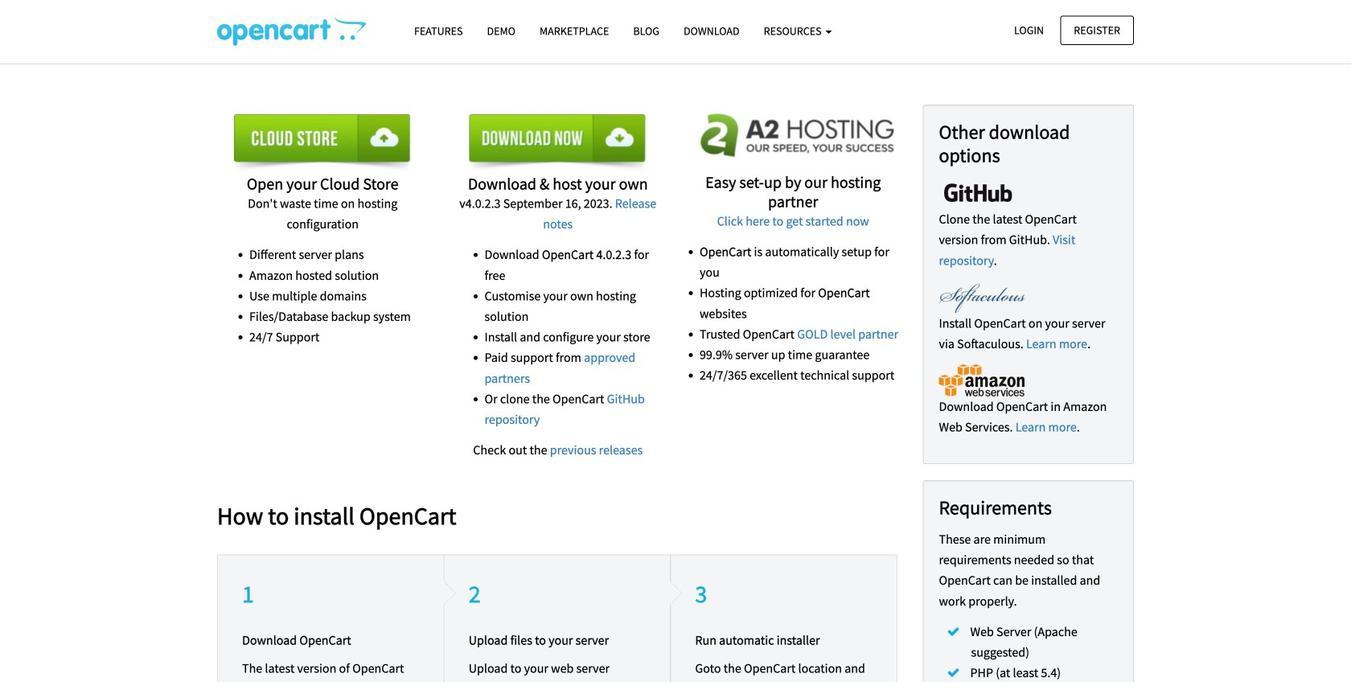 Task type: describe. For each thing, give the bounding box(es) containing it.
get started now image
[[696, 109, 901, 162]]

softaculous image
[[939, 281, 1026, 313]]

opencart - downloads image
[[217, 17, 366, 46]]

open cloud store image
[[234, 114, 411, 174]]



Task type: locate. For each thing, give the bounding box(es) containing it.
github image
[[939, 177, 1018, 209]]

download opencart now image
[[470, 114, 647, 174]]



Task type: vqa. For each thing, say whether or not it's contained in the screenshot.
Open Cloud Store IMAGE
yes



